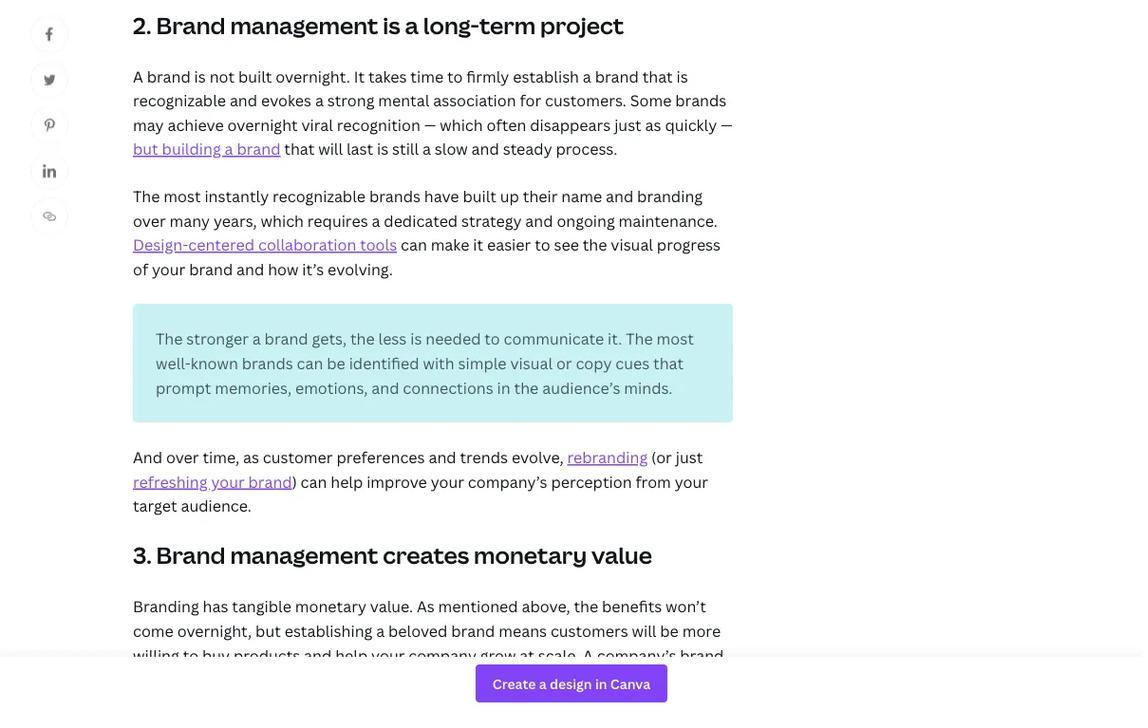 Task type: locate. For each thing, give the bounding box(es) containing it.
have inside branding has tangible monetary value. as mentioned above, the benefits won't come overnight, but establishing a beloved brand means customers will be more willing to buy products and help your company grow at scale. a company's brand, and the stories they tell, have become a strong point of connection between brands and their customers.
[[314, 669, 349, 690]]

be inside "the stronger a brand gets, the less is needed to communicate it. the most well-known brands can be identified with simple visual or copy cues that prompt memories, emotions, and connections in the audience's minds."
[[327, 353, 345, 373]]

brands down willing
[[133, 693, 184, 710]]

1 vertical spatial but
[[255, 621, 281, 641]]

long-
[[423, 9, 479, 40]]

0 horizontal spatial as
[[243, 447, 259, 467]]

but down the "may"
[[133, 139, 158, 159]]

the up well-
[[156, 329, 183, 349]]

recognizable
[[133, 90, 226, 111], [272, 186, 366, 206]]

built
[[238, 66, 272, 86], [463, 186, 496, 206]]

0 horizontal spatial built
[[238, 66, 272, 86]]

management for is
[[230, 9, 378, 40]]

the inside "the most instantly recognizable brands have built up their name and branding over many years, which requires a dedicated strategy and ongoing maintenance. design-centered collaboration tools"
[[133, 186, 160, 206]]

0 vertical spatial management
[[230, 9, 378, 40]]

0 vertical spatial but
[[133, 139, 158, 159]]

1 horizontal spatial company's
[[597, 645, 676, 665]]

2 brand from the top
[[156, 540, 225, 571]]

brand right 3.
[[156, 540, 225, 571]]

the right it.
[[626, 329, 653, 349]]

a down customers
[[583, 645, 593, 665]]

that up some
[[642, 66, 673, 86]]

brand
[[156, 9, 225, 40], [156, 540, 225, 571]]

a left long-
[[405, 9, 419, 40]]

to
[[447, 66, 463, 86], [535, 234, 550, 255], [484, 329, 500, 349], [183, 645, 198, 665]]

brand down 'centered' on the left top
[[189, 259, 233, 279]]

0 vertical spatial help
[[331, 471, 363, 492]]

1 vertical spatial which
[[261, 210, 304, 231]]

and inside and over time, as customer preferences and trends evolve, rebranding (or just refreshing your brand
[[429, 447, 456, 467]]

that up minds.
[[653, 353, 684, 373]]

evokes
[[261, 90, 311, 111]]

but inside the a brand is not built overnight. it takes time to firmly establish a brand that is recognizable and evokes a strong mental association for customers. some brands may achieve overnight viral recognition — which often disappears just as quickly — but building a brand that will last is still a slow and steady process.
[[133, 139, 158, 159]]

your inside branding has tangible monetary value. as mentioned above, the benefits won't come overnight, but establishing a beloved brand means customers will be more willing to buy products and help your company grow at scale. a company's brand, and the stories they tell, have become a strong point of connection between brands and their customers.
[[371, 645, 405, 665]]

brands up the dedicated
[[369, 186, 421, 206]]

1 horizontal spatial visual
[[611, 234, 653, 255]]

1 vertical spatial brand
[[156, 540, 225, 571]]

0 vertical spatial brand
[[156, 9, 225, 40]]

0 horizontal spatial —
[[424, 114, 436, 135]]

management
[[230, 9, 378, 40], [230, 540, 378, 571]]

brand for 3.
[[156, 540, 225, 571]]

1 vertical spatial their
[[219, 693, 254, 710]]

1 horizontal spatial strong
[[428, 669, 475, 690]]

1 vertical spatial of
[[521, 669, 537, 690]]

have
[[424, 186, 459, 206], [314, 669, 349, 690]]

a up the viral
[[315, 90, 324, 111]]

0 horizontal spatial customers.
[[258, 693, 339, 710]]

to left see
[[535, 234, 550, 255]]

1 vertical spatial management
[[230, 540, 378, 571]]

company's down trends at the left bottom of the page
[[468, 471, 547, 492]]

a right stronger
[[252, 329, 261, 349]]

just inside the a brand is not built overnight. it takes time to firmly establish a brand that is recognizable and evokes a strong mental association for customers. some brands may achieve overnight viral recognition — which often disappears just as quickly — but building a brand that will last is still a slow and steady process.
[[614, 114, 641, 135]]

of down design- at the left top of page
[[133, 259, 148, 279]]

1 horizontal spatial their
[[523, 186, 558, 206]]

brand down customer
[[248, 471, 292, 492]]

0 vertical spatial their
[[523, 186, 558, 206]]

just down some
[[614, 114, 641, 135]]

they
[[246, 669, 279, 690]]

monetary up establishing
[[295, 596, 366, 617]]

will down benefits
[[632, 621, 656, 641]]

visual down maintenance. at top
[[611, 234, 653, 255]]

1 management from the top
[[230, 9, 378, 40]]

your inside the can make it easier to see the visual progress of your brand and how it's evolving.
[[152, 259, 185, 279]]

be up emotions,
[[327, 353, 345, 373]]

your right from
[[675, 471, 708, 492]]

can
[[401, 234, 427, 255], [297, 353, 323, 373], [301, 471, 327, 492]]

most inside "the most instantly recognizable brands have built up their name and branding over many years, which requires a dedicated strategy and ongoing maintenance. design-centered collaboration tools"
[[164, 186, 201, 206]]

be down won't
[[660, 621, 679, 641]]

branding
[[637, 186, 703, 206]]

brand for 2.
[[156, 9, 225, 40]]

your up "become"
[[371, 645, 405, 665]]

become
[[353, 669, 412, 690]]

1 horizontal spatial be
[[660, 621, 679, 641]]

1 vertical spatial recognizable
[[272, 186, 366, 206]]

progress
[[657, 234, 721, 255]]

0 vertical spatial customers.
[[545, 90, 626, 111]]

monetary up the "above,"
[[474, 540, 587, 571]]

1 horizontal spatial a
[[583, 645, 593, 665]]

over up design- at the left top of page
[[133, 210, 166, 231]]

strong down the it
[[327, 90, 374, 111]]

beloved
[[388, 621, 448, 641]]

establish
[[513, 66, 579, 86]]

the left less
[[350, 329, 375, 349]]

0 vertical spatial can
[[401, 234, 427, 255]]

company
[[408, 645, 476, 665]]

to right time
[[447, 66, 463, 86]]

0 vertical spatial built
[[238, 66, 272, 86]]

0 horizontal spatial recognizable
[[133, 90, 226, 111]]

1 horizontal spatial but
[[255, 621, 281, 641]]

a inside "the stronger a brand gets, the less is needed to communicate it. the most well-known brands can be identified with simple visual or copy cues that prompt memories, emotions, and connections in the audience's minds."
[[252, 329, 261, 349]]

built right not at the left of the page
[[238, 66, 272, 86]]

3.
[[133, 540, 152, 571]]

benefits
[[602, 596, 662, 617]]

1 horizontal spatial have
[[424, 186, 459, 206]]

visual inside "the stronger a brand gets, the less is needed to communicate it. the most well-known brands can be identified with simple visual or copy cues that prompt memories, emotions, and connections in the audience's minds."
[[510, 353, 553, 373]]

0 vertical spatial over
[[133, 210, 166, 231]]

2 management from the top
[[230, 540, 378, 571]]

is right less
[[410, 329, 422, 349]]

— right quickly
[[721, 114, 733, 135]]

a inside "the most instantly recognizable brands have built up their name and branding over many years, which requires a dedicated strategy and ongoing maintenance. design-centered collaboration tools"
[[372, 210, 380, 231]]

0 horizontal spatial but
[[133, 139, 158, 159]]

and inside "the stronger a brand gets, the less is needed to communicate it. the most well-known brands can be identified with simple visual or copy cues that prompt memories, emotions, and connections in the audience's minds."
[[371, 377, 399, 398]]

1 vertical spatial over
[[166, 447, 199, 467]]

the down ongoing
[[583, 234, 607, 255]]

help down establishing
[[335, 645, 368, 665]]

of down at
[[521, 669, 537, 690]]

as right time,
[[243, 447, 259, 467]]

achieve
[[167, 114, 224, 135]]

and down "often"
[[471, 139, 499, 159]]

brand right 2.
[[156, 9, 225, 40]]

company's up between
[[597, 645, 676, 665]]

most up 'many'
[[164, 186, 201, 206]]

0 vertical spatial recognizable
[[133, 90, 226, 111]]

that down the viral
[[284, 139, 315, 159]]

your inside and over time, as customer preferences and trends evolve, rebranding (or just refreshing your brand
[[211, 471, 245, 492]]

a
[[405, 9, 419, 40], [583, 66, 591, 86], [315, 90, 324, 111], [225, 139, 233, 159], [422, 139, 431, 159], [372, 210, 380, 231], [252, 329, 261, 349], [376, 621, 385, 641], [416, 669, 424, 690]]

process.
[[556, 139, 617, 159]]

0 horizontal spatial most
[[164, 186, 201, 206]]

built up strategy
[[463, 186, 496, 206]]

1 horizontal spatial customers.
[[545, 90, 626, 111]]

1 vertical spatial customers.
[[258, 693, 339, 710]]

0 horizontal spatial be
[[327, 353, 345, 373]]

is
[[383, 9, 400, 40], [194, 66, 206, 86], [676, 66, 688, 86], [377, 139, 388, 159], [410, 329, 422, 349]]

most up minds.
[[657, 329, 694, 349]]

which up the "design-centered collaboration tools" link
[[261, 210, 304, 231]]

1 horizontal spatial most
[[657, 329, 694, 349]]

is up takes in the top left of the page
[[383, 9, 400, 40]]

prompt
[[156, 377, 211, 398]]

that inside "the stronger a brand gets, the less is needed to communicate it. the most well-known brands can be identified with simple visual or copy cues that prompt memories, emotions, and connections in the audience's minds."
[[653, 353, 684, 373]]

1 vertical spatial visual
[[510, 353, 553, 373]]

the up design- at the left top of page
[[133, 186, 160, 206]]

1 vertical spatial as
[[243, 447, 259, 467]]

and
[[230, 90, 257, 111], [471, 139, 499, 159], [606, 186, 633, 206], [525, 210, 553, 231], [236, 259, 264, 279], [371, 377, 399, 398], [429, 447, 456, 467], [304, 645, 332, 665], [133, 669, 161, 690], [188, 693, 216, 710]]

1 horizontal spatial of
[[521, 669, 537, 690]]

1 vertical spatial a
[[583, 645, 593, 665]]

strong down company
[[428, 669, 475, 690]]

is left still
[[377, 139, 388, 159]]

recognizable up requires on the left top of the page
[[272, 186, 366, 206]]

as
[[645, 114, 661, 135], [243, 447, 259, 467]]

2. brand management is a long-term project
[[133, 9, 624, 40]]

1 vertical spatial built
[[463, 186, 496, 206]]

customers. up 'disappears'
[[545, 90, 626, 111]]

0 vertical spatial most
[[164, 186, 201, 206]]

0 horizontal spatial visual
[[510, 353, 553, 373]]

and inside the can make it easier to see the visual progress of your brand and how it's evolving.
[[236, 259, 264, 279]]

over up refreshing
[[166, 447, 199, 467]]

0 vertical spatial a
[[133, 66, 143, 86]]

2 vertical spatial that
[[653, 353, 684, 373]]

just inside and over time, as customer preferences and trends evolve, rebranding (or just refreshing your brand
[[676, 447, 703, 467]]

will inside branding has tangible monetary value. as mentioned above, the benefits won't come overnight, but establishing a beloved brand means customers will be more willing to buy products and help your company grow at scale. a company's brand, and the stories they tell, have become a strong point of connection between brands and their customers.
[[632, 621, 656, 641]]

0 horizontal spatial company's
[[468, 471, 547, 492]]

to up simple
[[484, 329, 500, 349]]

a up the "may"
[[133, 66, 143, 86]]

and right name
[[606, 186, 633, 206]]

1 vertical spatial be
[[660, 621, 679, 641]]

1 horizontal spatial which
[[440, 114, 483, 135]]

a down company
[[416, 669, 424, 690]]

customers.
[[545, 90, 626, 111], [258, 693, 339, 710]]

less
[[378, 329, 407, 349]]

may
[[133, 114, 164, 135]]

as inside and over time, as customer preferences and trends evolve, rebranding (or just refreshing your brand
[[243, 447, 259, 467]]

and down the "design-centered collaboration tools" link
[[236, 259, 264, 279]]

company's inside ) can help improve your company's perception from your target audience.
[[468, 471, 547, 492]]

help inside ) can help improve your company's perception from your target audience.
[[331, 471, 363, 492]]

to inside the can make it easier to see the visual progress of your brand and how it's evolving.
[[535, 234, 550, 255]]

maintenance.
[[619, 210, 718, 231]]

improve
[[367, 471, 427, 492]]

their right up
[[523, 186, 558, 206]]

1 vertical spatial strong
[[428, 669, 475, 690]]

to left buy in the left of the page
[[183, 645, 198, 665]]

connection
[[540, 669, 623, 690]]

known
[[191, 353, 238, 373]]

the
[[583, 234, 607, 255], [350, 329, 375, 349], [514, 377, 539, 398], [574, 596, 598, 617], [164, 669, 189, 690]]

preferences
[[336, 447, 425, 467]]

brand left gets,
[[264, 329, 308, 349]]

have up the dedicated
[[424, 186, 459, 206]]

0 vertical spatial just
[[614, 114, 641, 135]]

brands inside "the stronger a brand gets, the less is needed to communicate it. the most well-known brands can be identified with simple visual or copy cues that prompt memories, emotions, and connections in the audience's minds."
[[242, 353, 293, 373]]

as down some
[[645, 114, 661, 135]]

0 vertical spatial company's
[[468, 471, 547, 492]]

0 vertical spatial monetary
[[474, 540, 587, 571]]

visual
[[611, 234, 653, 255], [510, 353, 553, 373]]

1 vertical spatial help
[[335, 645, 368, 665]]

2 vertical spatial can
[[301, 471, 327, 492]]

is up quickly
[[676, 66, 688, 86]]

most
[[164, 186, 201, 206], [657, 329, 694, 349]]

can down gets,
[[297, 353, 323, 373]]

brand inside and over time, as customer preferences and trends evolve, rebranding (or just refreshing your brand
[[248, 471, 292, 492]]

0 horizontal spatial strong
[[327, 90, 374, 111]]

brands inside the a brand is not built overnight. it takes time to firmly establish a brand that is recognizable and evokes a strong mental association for customers. some brands may achieve overnight viral recognition — which often disappears just as quickly — but building a brand that will last is still a slow and steady process.
[[675, 90, 727, 111]]

between
[[627, 669, 691, 690]]

be inside branding has tangible monetary value. as mentioned above, the benefits won't come overnight, but establishing a beloved brand means customers will be more willing to buy products and help your company grow at scale. a company's brand, and the stories they tell, have become a strong point of connection between brands and their customers.
[[660, 621, 679, 641]]

0 vertical spatial which
[[440, 114, 483, 135]]

1 horizontal spatial recognizable
[[272, 186, 366, 206]]

to inside "the stronger a brand gets, the less is needed to communicate it. the most well-known brands can be identified with simple visual or copy cues that prompt memories, emotions, and connections in the audience's minds."
[[484, 329, 500, 349]]

1 horizontal spatial will
[[632, 621, 656, 641]]

1 horizontal spatial built
[[463, 186, 496, 206]]

is left not at the left of the page
[[194, 66, 206, 86]]

customers. inside branding has tangible monetary value. as mentioned above, the benefits won't come overnight, but establishing a beloved brand means customers will be more willing to buy products and help your company grow at scale. a company's brand, and the stories they tell, have become a strong point of connection between brands and their customers.
[[258, 693, 339, 710]]

means
[[499, 621, 547, 641]]

1 vertical spatial most
[[657, 329, 694, 349]]

0 horizontal spatial which
[[261, 210, 304, 231]]

can down the dedicated
[[401, 234, 427, 255]]

0 horizontal spatial their
[[219, 693, 254, 710]]

1 vertical spatial monetary
[[295, 596, 366, 617]]

0 vertical spatial visual
[[611, 234, 653, 255]]

will
[[318, 139, 343, 159], [632, 621, 656, 641]]

is inside "the stronger a brand gets, the less is needed to communicate it. the most well-known brands can be identified with simple visual or copy cues that prompt memories, emotions, and connections in the audience's minds."
[[410, 329, 422, 349]]

minds.
[[624, 377, 673, 398]]

0 vertical spatial strong
[[327, 90, 374, 111]]

monetary inside branding has tangible monetary value. as mentioned above, the benefits won't come overnight, but establishing a beloved brand means customers will be more willing to buy products and help your company grow at scale. a company's brand, and the stories they tell, have become a strong point of connection between brands and their customers.
[[295, 596, 366, 617]]

and down identified
[[371, 377, 399, 398]]

0 vertical spatial will
[[318, 139, 343, 159]]

0 vertical spatial have
[[424, 186, 459, 206]]

tools
[[360, 234, 397, 255]]

management up overnight. on the left of the page
[[230, 9, 378, 40]]

a right building
[[225, 139, 233, 159]]

0 horizontal spatial of
[[133, 259, 148, 279]]

which inside "the most instantly recognizable brands have built up their name and branding over many years, which requires a dedicated strategy and ongoing maintenance. design-centered collaboration tools"
[[261, 210, 304, 231]]

visual left or
[[510, 353, 553, 373]]

your down design- at the left top of page
[[152, 259, 185, 279]]

help down preferences
[[331, 471, 363, 492]]

0 vertical spatial as
[[645, 114, 661, 135]]

1 horizontal spatial just
[[676, 447, 703, 467]]

simple
[[458, 353, 507, 373]]

your down time,
[[211, 471, 245, 492]]

0 vertical spatial be
[[327, 353, 345, 373]]

brand up the "may"
[[147, 66, 191, 86]]

1 horizontal spatial —
[[721, 114, 733, 135]]

just right (or
[[676, 447, 703, 467]]

value.
[[370, 596, 413, 617]]

and
[[133, 447, 162, 467]]

over
[[133, 210, 166, 231], [166, 447, 199, 467]]

the down willing
[[164, 669, 189, 690]]

value
[[591, 540, 652, 571]]

as
[[417, 596, 435, 617]]

recognizable up achieve at top left
[[133, 90, 226, 111]]

it.
[[608, 329, 622, 349]]

brands up memories,
[[242, 353, 293, 373]]

management up the tangible
[[230, 540, 378, 571]]

in
[[497, 377, 510, 398]]

1 vertical spatial can
[[297, 353, 323, 373]]

overnight
[[227, 114, 298, 135]]

gets,
[[312, 329, 347, 349]]

0 horizontal spatial will
[[318, 139, 343, 159]]

their down stories
[[219, 693, 254, 710]]

)
[[292, 471, 297, 492]]

0 vertical spatial of
[[133, 259, 148, 279]]

memories,
[[215, 377, 291, 398]]

just
[[614, 114, 641, 135], [676, 447, 703, 467]]

which up slow
[[440, 114, 483, 135]]

cues
[[615, 353, 650, 373]]

1 vertical spatial company's
[[597, 645, 676, 665]]

last
[[346, 139, 373, 159]]

0 horizontal spatial monetary
[[295, 596, 366, 617]]

recognizable inside the a brand is not built overnight. it takes time to firmly establish a brand that is recognizable and evokes a strong mental association for customers. some brands may achieve overnight viral recognition — which often disappears just as quickly — but building a brand that will last is still a slow and steady process.
[[133, 90, 226, 111]]

0 horizontal spatial have
[[314, 669, 349, 690]]

0 horizontal spatial a
[[133, 66, 143, 86]]

recognizable inside "the most instantly recognizable brands have built up their name and branding over many years, which requires a dedicated strategy and ongoing maintenance. design-centered collaboration tools"
[[272, 186, 366, 206]]

1 vertical spatial just
[[676, 447, 703, 467]]

can right )
[[301, 471, 327, 492]]

1 vertical spatial have
[[314, 669, 349, 690]]

the for the stronger a brand gets, the less is needed to communicate it. the most well-known brands can be identified with simple visual or copy cues that prompt memories, emotions, and connections in the audience's minds.
[[156, 329, 183, 349]]

a right still
[[422, 139, 431, 159]]

1 brand from the top
[[156, 9, 225, 40]]

and down stories
[[188, 693, 216, 710]]

brands up quickly
[[675, 90, 727, 111]]

1 horizontal spatial as
[[645, 114, 661, 135]]

steady
[[503, 139, 552, 159]]

it
[[473, 234, 483, 255]]

0 horizontal spatial just
[[614, 114, 641, 135]]

will down the viral
[[318, 139, 343, 159]]

project
[[540, 9, 624, 40]]

for
[[520, 90, 541, 111]]

a up tools
[[372, 210, 380, 231]]

2 — from the left
[[721, 114, 733, 135]]

above,
[[522, 596, 570, 617]]

brand down mentioned
[[451, 621, 495, 641]]

customers. inside the a brand is not built overnight. it takes time to firmly establish a brand that is recognizable and evokes a strong mental association for customers. some brands may achieve overnight viral recognition — which often disappears just as quickly — but building a brand that will last is still a slow and steady process.
[[545, 90, 626, 111]]

can inside ) can help improve your company's perception from your target audience.
[[301, 471, 327, 492]]

and left trends at the left bottom of the page
[[429, 447, 456, 467]]

1 vertical spatial will
[[632, 621, 656, 641]]

but
[[133, 139, 158, 159], [255, 621, 281, 641]]

customers. down tell,
[[258, 693, 339, 710]]

monetary
[[474, 540, 587, 571], [295, 596, 366, 617]]



Task type: describe. For each thing, give the bounding box(es) containing it.
0 vertical spatial that
[[642, 66, 673, 86]]

brand inside branding has tangible monetary value. as mentioned above, the benefits won't come overnight, but establishing a beloved brand means customers will be more willing to buy products and help your company grow at scale. a company's brand, and the stories they tell, have become a strong point of connection between brands and their customers.
[[451, 621, 495, 641]]

or
[[556, 353, 572, 373]]

will inside the a brand is not built overnight. it takes time to firmly establish a brand that is recognizable and evokes a strong mental association for customers. some brands may achieve overnight viral recognition — which often disappears just as quickly — but building a brand that will last is still a slow and steady process.
[[318, 139, 343, 159]]

company's inside branding has tangible monetary value. as mentioned above, the benefits won't come overnight, but establishing a beloved brand means customers will be more willing to buy products and help your company grow at scale. a company's brand, and the stories they tell, have become a strong point of connection between brands and their customers.
[[597, 645, 676, 665]]

takes
[[368, 66, 407, 86]]

) can help improve your company's perception from your target audience.
[[133, 471, 708, 516]]

well-
[[156, 353, 191, 373]]

copy
[[576, 353, 612, 373]]

communicate
[[504, 329, 604, 349]]

visual inside the can make it easier to see the visual progress of your brand and how it's evolving.
[[611, 234, 653, 255]]

brand inside "the stronger a brand gets, the less is needed to communicate it. the most well-known brands can be identified with simple visual or copy cues that prompt memories, emotions, and connections in the audience's minds."
[[264, 329, 308, 349]]

and up easier
[[525, 210, 553, 231]]

strong inside branding has tangible monetary value. as mentioned above, the benefits won't come overnight, but establishing a beloved brand means customers will be more willing to buy products and help your company grow at scale. a company's brand, and the stories they tell, have become a strong point of connection between brands and their customers.
[[428, 669, 475, 690]]

slow
[[435, 139, 468, 159]]

brands inside branding has tangible monetary value. as mentioned above, the benefits won't come overnight, but establishing a beloved brand means customers will be more willing to buy products and help your company grow at scale. a company's brand, and the stories they tell, have become a strong point of connection between brands and their customers.
[[133, 693, 184, 710]]

up
[[500, 186, 519, 206]]

name
[[561, 186, 602, 206]]

brand down overnight
[[237, 139, 280, 159]]

association
[[433, 90, 516, 111]]

over inside and over time, as customer preferences and trends evolve, rebranding (or just refreshing your brand
[[166, 447, 199, 467]]

the inside the can make it easier to see the visual progress of your brand and how it's evolving.
[[583, 234, 607, 255]]

with
[[423, 353, 454, 373]]

a right establish
[[583, 66, 591, 86]]

trends
[[460, 447, 508, 467]]

as inside the a brand is not built overnight. it takes time to firmly establish a brand that is recognizable and evokes a strong mental association for customers. some brands may achieve overnight viral recognition — which often disappears just as quickly — but building a brand that will last is still a slow and steady process.
[[645, 114, 661, 135]]

target
[[133, 496, 177, 516]]

brand inside the can make it easier to see the visual progress of your brand and how it's evolving.
[[189, 259, 233, 279]]

a inside the a brand is not built overnight. it takes time to firmly establish a brand that is recognizable and evokes a strong mental association for customers. some brands may achieve overnight viral recognition — which often disappears just as quickly — but building a brand that will last is still a slow and steady process.
[[133, 66, 143, 86]]

how
[[268, 259, 298, 279]]

but building a brand link
[[133, 139, 280, 159]]

connections
[[403, 377, 493, 398]]

design-centered collaboration tools link
[[133, 234, 397, 255]]

emotions,
[[295, 377, 368, 398]]

grow
[[480, 645, 516, 665]]

establishing
[[284, 621, 372, 641]]

strategy
[[461, 210, 522, 231]]

help inside branding has tangible monetary value. as mentioned above, the benefits won't come overnight, but establishing a beloved brand means customers will be more willing to buy products and help your company grow at scale. a company's brand, and the stories they tell, have become a strong point of connection between brands and their customers.
[[335, 645, 368, 665]]

the stronger a brand gets, the less is needed to communicate it. the most well-known brands can be identified with simple visual or copy cues that prompt memories, emotions, and connections in the audience's minds.
[[156, 329, 694, 398]]

perception
[[551, 471, 632, 492]]

scale.
[[538, 645, 579, 665]]

and down willing
[[133, 669, 161, 690]]

time,
[[203, 447, 239, 467]]

identified
[[349, 353, 419, 373]]

1 horizontal spatial monetary
[[474, 540, 587, 571]]

(or
[[651, 447, 672, 467]]

it's
[[302, 259, 324, 279]]

management for creates
[[230, 540, 378, 571]]

to inside the a brand is not built overnight. it takes time to firmly establish a brand that is recognizable and evokes a strong mental association for customers. some brands may achieve overnight viral recognition — which often disappears just as quickly — but building a brand that will last is still a slow and steady process.
[[447, 66, 463, 86]]

built inside "the most instantly recognizable brands have built up their name and branding over many years, which requires a dedicated strategy and ongoing maintenance. design-centered collaboration tools"
[[463, 186, 496, 206]]

to inside branding has tangible monetary value. as mentioned above, the benefits won't come overnight, but establishing a beloved brand means customers will be more willing to buy products and help your company grow at scale. a company's brand, and the stories they tell, have become a strong point of connection between brands and their customers.
[[183, 645, 198, 665]]

over inside "the most instantly recognizable brands have built up their name and branding over many years, which requires a dedicated strategy and ongoing maintenance. design-centered collaboration tools"
[[133, 210, 166, 231]]

audience.
[[181, 496, 251, 516]]

and up overnight
[[230, 90, 257, 111]]

term
[[479, 9, 536, 40]]

years,
[[213, 210, 257, 231]]

2.
[[133, 9, 152, 40]]

often
[[487, 114, 526, 135]]

at
[[520, 645, 534, 665]]

mental
[[378, 90, 429, 111]]

the right in
[[514, 377, 539, 398]]

can inside "the stronger a brand gets, the less is needed to communicate it. the most well-known brands can be identified with simple visual or copy cues that prompt memories, emotions, and connections in the audience's minds."
[[297, 353, 323, 373]]

stories
[[192, 669, 242, 690]]

your down trends at the left bottom of the page
[[431, 471, 464, 492]]

audience's
[[542, 377, 620, 398]]

some
[[630, 90, 672, 111]]

branding
[[133, 596, 199, 617]]

of inside branding has tangible monetary value. as mentioned above, the benefits won't come overnight, but establishing a beloved brand means customers will be more willing to buy products and help your company grow at scale. a company's brand, and the stories they tell, have become a strong point of connection between brands and their customers.
[[521, 669, 537, 690]]

easier
[[487, 234, 531, 255]]

branding has tangible monetary value. as mentioned above, the benefits won't come overnight, but establishing a beloved brand means customers will be more willing to buy products and help your company grow at scale. a company's brand, and the stories they tell, have become a strong point of connection between brands and their customers.
[[133, 596, 728, 710]]

quickly
[[665, 114, 717, 135]]

tell,
[[283, 669, 311, 690]]

come
[[133, 621, 174, 641]]

overnight,
[[177, 621, 252, 641]]

mentioned
[[438, 596, 518, 617]]

a brand is not built overnight. it takes time to firmly establish a brand that is recognizable and evokes a strong mental association for customers. some brands may achieve overnight viral recognition — which often disappears just as quickly — but building a brand that will last is still a slow and steady process.
[[133, 66, 733, 159]]

evolve,
[[512, 447, 564, 467]]

their inside "the most instantly recognizable brands have built up their name and branding over many years, which requires a dedicated strategy and ongoing maintenance. design-centered collaboration tools"
[[523, 186, 558, 206]]

needed
[[426, 329, 481, 349]]

recognition
[[337, 114, 420, 135]]

centered
[[188, 234, 255, 255]]

stronger
[[186, 329, 249, 349]]

willing
[[133, 645, 179, 665]]

ongoing
[[557, 210, 615, 231]]

customer
[[263, 447, 333, 467]]

point
[[479, 669, 518, 690]]

can inside the can make it easier to see the visual progress of your brand and how it's evolving.
[[401, 234, 427, 255]]

most inside "the stronger a brand gets, the less is needed to communicate it. the most well-known brands can be identified with simple visual or copy cues that prompt memories, emotions, and connections in the audience's minds."
[[657, 329, 694, 349]]

it
[[354, 66, 365, 86]]

viral
[[301, 114, 333, 135]]

time
[[410, 66, 443, 86]]

collaboration
[[258, 234, 356, 255]]

1 vertical spatial that
[[284, 139, 315, 159]]

evolving.
[[328, 259, 393, 279]]

a down value.
[[376, 621, 385, 641]]

and down establishing
[[304, 645, 332, 665]]

their inside branding has tangible monetary value. as mentioned above, the benefits won't come overnight, but establishing a beloved brand means customers will be more willing to buy products and help your company grow at scale. a company's brand, and the stories they tell, have become a strong point of connection between brands and their customers.
[[219, 693, 254, 710]]

disappears
[[530, 114, 611, 135]]

the up customers
[[574, 596, 598, 617]]

built inside the a brand is not built overnight. it takes time to firmly establish a brand that is recognizable and evokes a strong mental association for customers. some brands may achieve overnight viral recognition — which often disappears just as quickly — but building a brand that will last is still a slow and steady process.
[[238, 66, 272, 86]]

rebranding
[[567, 447, 648, 467]]

but inside branding has tangible monetary value. as mentioned above, the benefits won't come overnight, but establishing a beloved brand means customers will be more willing to buy products and help your company grow at scale. a company's brand, and the stories they tell, have become a strong point of connection between brands and their customers.
[[255, 621, 281, 641]]

and over time, as customer preferences and trends evolve, rebranding (or just refreshing your brand
[[133, 447, 703, 492]]

3. brand management creates monetary value
[[133, 540, 652, 571]]

which inside the a brand is not built overnight. it takes time to firmly establish a brand that is recognizable and evokes a strong mental association for customers. some brands may achieve overnight viral recognition — which often disappears just as quickly — but building a brand that will last is still a slow and steady process.
[[440, 114, 483, 135]]

the most instantly recognizable brands have built up their name and branding over many years, which requires a dedicated strategy and ongoing maintenance. design-centered collaboration tools
[[133, 186, 718, 255]]

has
[[203, 596, 228, 617]]

a inside branding has tangible monetary value. as mentioned above, the benefits won't come overnight, but establishing a beloved brand means customers will be more willing to buy products and help your company grow at scale. a company's brand, and the stories they tell, have become a strong point of connection between brands and their customers.
[[583, 645, 593, 665]]

1 — from the left
[[424, 114, 436, 135]]

requires
[[307, 210, 368, 231]]

strong inside the a brand is not built overnight. it takes time to firmly establish a brand that is recognizable and evokes a strong mental association for customers. some brands may achieve overnight viral recognition — which often disappears just as quickly — but building a brand that will last is still a slow and steady process.
[[327, 90, 374, 111]]

brand up some
[[595, 66, 639, 86]]

the for the most instantly recognizable brands have built up their name and branding over many years, which requires a dedicated strategy and ongoing maintenance. design-centered collaboration tools
[[133, 186, 160, 206]]

dedicated
[[384, 210, 458, 231]]

refreshing
[[133, 471, 207, 492]]

overnight.
[[276, 66, 350, 86]]

not
[[209, 66, 235, 86]]

from
[[635, 471, 671, 492]]

have inside "the most instantly recognizable brands have built up their name and branding over many years, which requires a dedicated strategy and ongoing maintenance. design-centered collaboration tools"
[[424, 186, 459, 206]]

products
[[233, 645, 300, 665]]

brands inside "the most instantly recognizable brands have built up their name and branding over many years, which requires a dedicated strategy and ongoing maintenance. design-centered collaboration tools"
[[369, 186, 421, 206]]

building
[[162, 139, 221, 159]]

of inside the can make it easier to see the visual progress of your brand and how it's evolving.
[[133, 259, 148, 279]]

rebranding link
[[567, 447, 648, 467]]



Task type: vqa. For each thing, say whether or not it's contained in the screenshot.
'MONETARY'
yes



